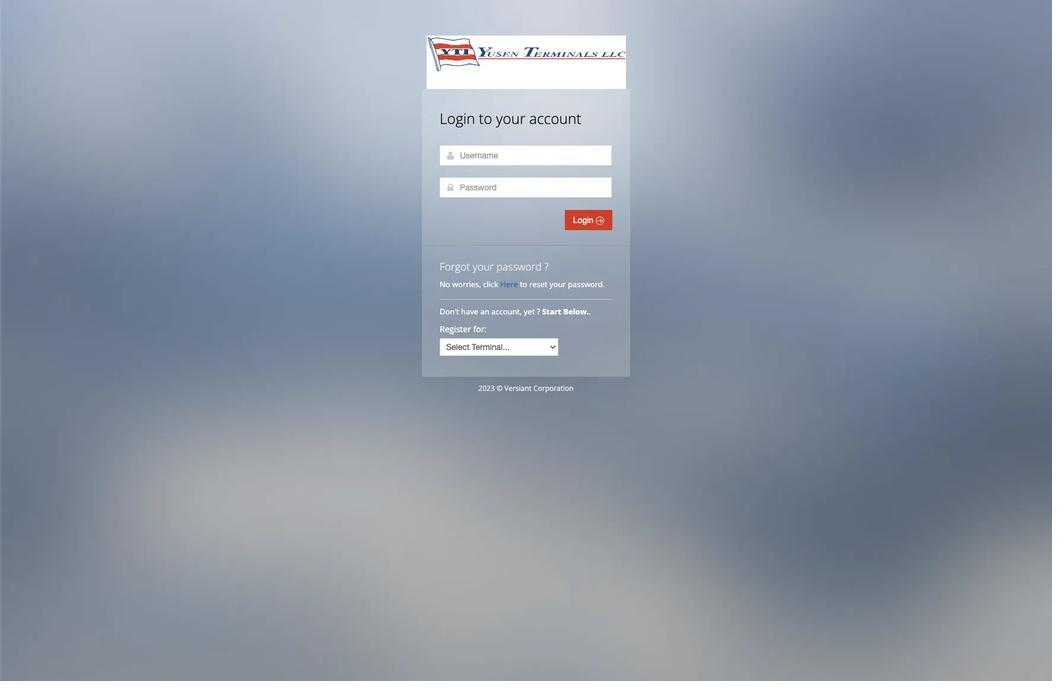 Task type: describe. For each thing, give the bounding box(es) containing it.
2023
[[479, 384, 495, 394]]

1 vertical spatial your
[[473, 259, 494, 274]]

forgot your password ? no worries, click here to reset your password.
[[440, 259, 605, 290]]

login to your account
[[440, 109, 582, 128]]

login for login to your account
[[440, 109, 475, 128]]

an
[[481, 306, 490, 317]]

0 vertical spatial your
[[496, 109, 526, 128]]

don't have an account, yet ? start below. .
[[440, 306, 593, 317]]

versiant
[[505, 384, 532, 394]]

login button
[[565, 210, 613, 230]]

register for:
[[440, 324, 487, 335]]

to inside forgot your password ? no worries, click here to reset your password.
[[520, 279, 528, 290]]

password
[[497, 259, 542, 274]]

have
[[461, 306, 479, 317]]

2023 © versiant corporation
[[479, 384, 574, 394]]

corporation
[[534, 384, 574, 394]]

account
[[530, 109, 582, 128]]

no
[[440, 279, 450, 290]]

reset
[[530, 279, 548, 290]]



Task type: locate. For each thing, give the bounding box(es) containing it.
to
[[479, 109, 493, 128], [520, 279, 528, 290]]

forgot
[[440, 259, 470, 274]]

click
[[483, 279, 499, 290]]

1 vertical spatial ?
[[537, 306, 540, 317]]

your up click
[[473, 259, 494, 274]]

start
[[542, 306, 562, 317]]

0 horizontal spatial login
[[440, 109, 475, 128]]

1 horizontal spatial your
[[496, 109, 526, 128]]

0 vertical spatial to
[[479, 109, 493, 128]]

0 vertical spatial login
[[440, 109, 475, 128]]

©
[[497, 384, 503, 394]]

1 horizontal spatial to
[[520, 279, 528, 290]]

to up 'username' text box at the top of page
[[479, 109, 493, 128]]

your up 'username' text box at the top of page
[[496, 109, 526, 128]]

? up reset
[[545, 259, 549, 274]]

lock image
[[446, 183, 455, 192]]

account,
[[492, 306, 522, 317]]

yet
[[524, 306, 535, 317]]

for:
[[474, 324, 487, 335]]

password.
[[568, 279, 605, 290]]

don't
[[440, 306, 459, 317]]

here
[[501, 279, 518, 290]]

? right yet
[[537, 306, 540, 317]]

1 horizontal spatial ?
[[545, 259, 549, 274]]

2 vertical spatial your
[[550, 279, 566, 290]]

worries,
[[452, 279, 481, 290]]

0 horizontal spatial your
[[473, 259, 494, 274]]

user image
[[446, 151, 455, 160]]

? inside forgot your password ? no worries, click here to reset your password.
[[545, 259, 549, 274]]

your
[[496, 109, 526, 128], [473, 259, 494, 274], [550, 279, 566, 290]]

login
[[440, 109, 475, 128], [573, 216, 596, 225]]

here link
[[501, 279, 518, 290]]

Password password field
[[440, 178, 612, 198]]

1 vertical spatial login
[[573, 216, 596, 225]]

?
[[545, 259, 549, 274], [537, 306, 540, 317]]

0 horizontal spatial ?
[[537, 306, 540, 317]]

2 horizontal spatial your
[[550, 279, 566, 290]]

register
[[440, 324, 471, 335]]

swapright image
[[596, 217, 604, 225]]

0 horizontal spatial to
[[479, 109, 493, 128]]

1 horizontal spatial login
[[573, 216, 596, 225]]

to right the "here" at the top of page
[[520, 279, 528, 290]]

below.
[[564, 306, 589, 317]]

.
[[589, 306, 591, 317]]

your right reset
[[550, 279, 566, 290]]

login for login
[[573, 216, 596, 225]]

1 vertical spatial to
[[520, 279, 528, 290]]

login inside button
[[573, 216, 596, 225]]

Username text field
[[440, 145, 612, 166]]

0 vertical spatial ?
[[545, 259, 549, 274]]



Task type: vqa. For each thing, say whether or not it's contained in the screenshot.
make
no



